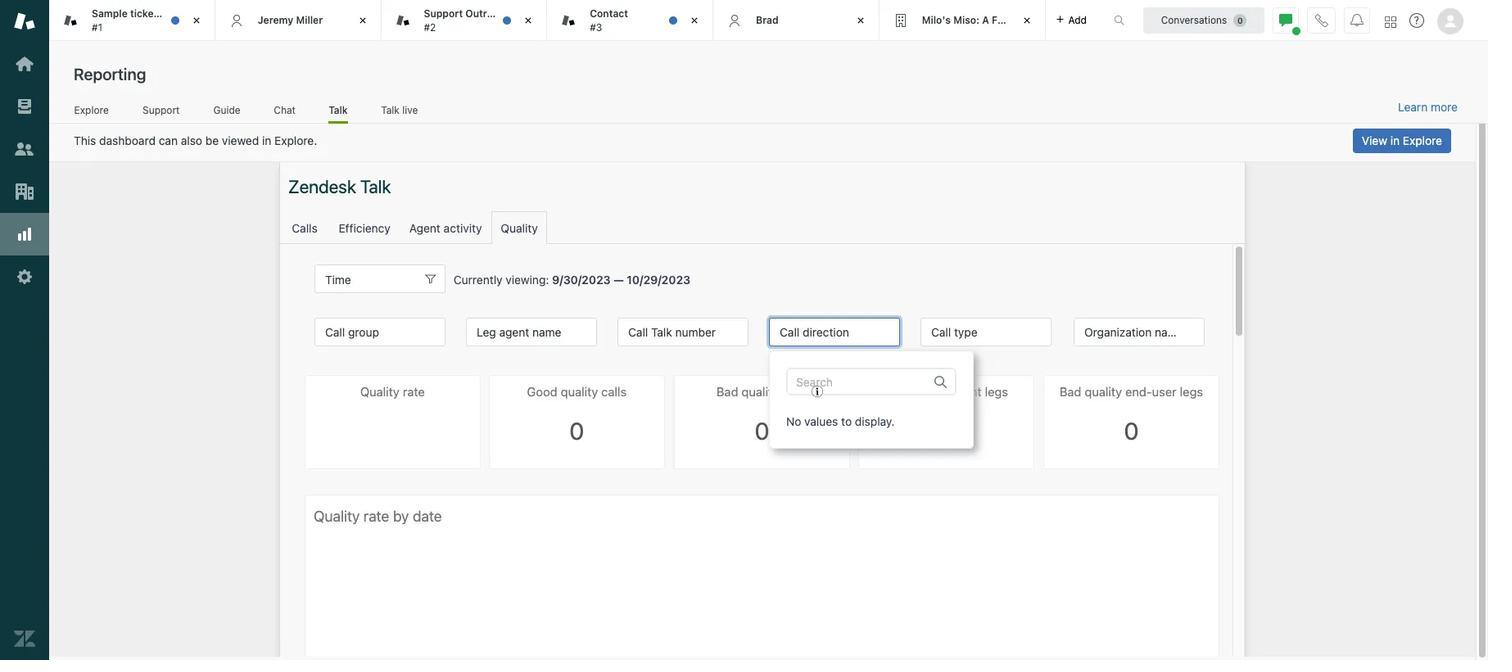 Task type: describe. For each thing, give the bounding box(es) containing it.
admin image
[[14, 266, 35, 288]]

be
[[205, 134, 219, 147]]

subsidiary
[[1033, 14, 1084, 26]]

get help image
[[1410, 13, 1425, 28]]

sample
[[92, 7, 128, 20]]

jeremy
[[258, 14, 293, 26]]

milo's miso: a foodlez subsidiary
[[922, 14, 1084, 26]]

button displays agent's chat status as online. image
[[1280, 14, 1293, 27]]

ticket:
[[130, 7, 161, 20]]

conversations
[[1161, 14, 1227, 26]]

view
[[1362, 134, 1388, 147]]

talk for talk link
[[329, 104, 348, 116]]

miso:
[[954, 14, 980, 26]]

close image for milo's miso: a foodlez subsidiary
[[1019, 12, 1035, 29]]

close image
[[188, 12, 205, 29]]

tabs tab list
[[49, 0, 1097, 41]]

sample ticket: meet the ticket #1
[[92, 7, 236, 33]]

learn
[[1398, 100, 1428, 114]]

close image for brad
[[853, 12, 869, 29]]

this dashboard can also be viewed in explore.
[[74, 134, 317, 147]]

support for support
[[143, 104, 180, 116]]

this
[[74, 134, 96, 147]]

reporting image
[[14, 224, 35, 245]]

support for support outreach #2
[[424, 7, 463, 20]]

chat
[[274, 104, 296, 116]]

conversations button
[[1144, 7, 1265, 33]]

tab containing contact
[[547, 0, 714, 41]]

add button
[[1046, 0, 1097, 40]]

talk for talk live
[[381, 104, 400, 116]]

talk live
[[381, 104, 418, 116]]

zendesk image
[[14, 628, 35, 650]]

views image
[[14, 96, 35, 117]]

contact #3
[[590, 7, 628, 33]]

the
[[190, 7, 206, 20]]

learn more link
[[1398, 100, 1458, 115]]

tab containing sample ticket: meet the ticket
[[49, 0, 236, 41]]

tab containing support outreach
[[381, 0, 547, 41]]

talk link
[[329, 104, 348, 124]]

support link
[[142, 104, 180, 121]]

explore inside view in explore button
[[1403, 134, 1443, 147]]

dashboard
[[99, 134, 156, 147]]

view in explore button
[[1353, 129, 1452, 153]]

2 close image from the left
[[520, 12, 537, 29]]

guide link
[[213, 104, 241, 121]]

meet
[[163, 7, 188, 20]]

zendesk support image
[[14, 11, 35, 32]]

main element
[[0, 0, 49, 660]]

ticket
[[209, 7, 236, 20]]

zendesk products image
[[1385, 16, 1397, 27]]



Task type: locate. For each thing, give the bounding box(es) containing it.
talk live link
[[381, 104, 419, 121]]

view in explore
[[1362, 134, 1443, 147]]

0 vertical spatial support
[[424, 7, 463, 20]]

1 close image from the left
[[354, 12, 371, 29]]

talk left live
[[381, 104, 400, 116]]

0 horizontal spatial support
[[143, 104, 180, 116]]

a
[[982, 14, 989, 26]]

add
[[1069, 14, 1087, 26]]

close image inside jeremy miller "tab"
[[354, 12, 371, 29]]

close image for jeremy miller
[[354, 12, 371, 29]]

1 vertical spatial explore
[[1403, 134, 1443, 147]]

more
[[1431, 100, 1458, 114]]

0 vertical spatial explore
[[74, 104, 109, 116]]

also
[[181, 134, 202, 147]]

chat link
[[274, 104, 296, 121]]

learn more
[[1398, 100, 1458, 114]]

2 in from the left
[[1391, 134, 1400, 147]]

explore link
[[74, 104, 109, 121]]

0 horizontal spatial explore
[[74, 104, 109, 116]]

1 vertical spatial support
[[143, 104, 180, 116]]

explore.
[[275, 134, 317, 147]]

#3
[[590, 21, 602, 33]]

support inside support outreach #2
[[424, 7, 463, 20]]

customers image
[[14, 138, 35, 160]]

#1
[[92, 21, 103, 33]]

1 horizontal spatial talk
[[381, 104, 400, 116]]

2 tab from the left
[[381, 0, 547, 41]]

foodlez
[[992, 14, 1030, 26]]

1 talk from the left
[[329, 104, 348, 116]]

get started image
[[14, 53, 35, 75]]

support up the #2
[[424, 7, 463, 20]]

1 tab from the left
[[49, 0, 236, 41]]

close image
[[354, 12, 371, 29], [520, 12, 537, 29], [687, 12, 703, 29], [853, 12, 869, 29], [1019, 12, 1035, 29]]

brad tab
[[714, 0, 880, 41]]

close image right miller
[[354, 12, 371, 29]]

in right viewed
[[262, 134, 271, 147]]

guide
[[213, 104, 241, 116]]

1 in from the left
[[262, 134, 271, 147]]

milo's
[[922, 14, 951, 26]]

2 talk from the left
[[381, 104, 400, 116]]

close image inside the brad tab
[[853, 12, 869, 29]]

support up can
[[143, 104, 180, 116]]

jeremy miller tab
[[215, 0, 381, 41]]

outreach
[[466, 7, 510, 20]]

jeremy miller
[[258, 14, 323, 26]]

#2
[[424, 21, 436, 33]]

brad
[[756, 14, 779, 26]]

explore inside explore link
[[74, 104, 109, 116]]

talk
[[329, 104, 348, 116], [381, 104, 400, 116]]

explore up this
[[74, 104, 109, 116]]

notifications image
[[1351, 14, 1364, 27]]

miller
[[296, 14, 323, 26]]

close image right the a
[[1019, 12, 1035, 29]]

3 close image from the left
[[687, 12, 703, 29]]

can
[[159, 134, 178, 147]]

1 horizontal spatial support
[[424, 7, 463, 20]]

1 horizontal spatial in
[[1391, 134, 1400, 147]]

live
[[402, 104, 418, 116]]

explore down "learn more" link
[[1403, 134, 1443, 147]]

1 horizontal spatial explore
[[1403, 134, 1443, 147]]

in
[[262, 134, 271, 147], [1391, 134, 1400, 147]]

0 horizontal spatial talk
[[329, 104, 348, 116]]

close image left milo's
[[853, 12, 869, 29]]

close image right outreach
[[520, 12, 537, 29]]

3 tab from the left
[[547, 0, 714, 41]]

support
[[424, 7, 463, 20], [143, 104, 180, 116]]

tab
[[49, 0, 236, 41], [381, 0, 547, 41], [547, 0, 714, 41]]

close image left brad
[[687, 12, 703, 29]]

explore
[[74, 104, 109, 116], [1403, 134, 1443, 147]]

4 close image from the left
[[853, 12, 869, 29]]

support outreach #2
[[424, 7, 510, 33]]

viewed
[[222, 134, 259, 147]]

reporting
[[74, 65, 146, 84]]

milo's miso: a foodlez subsidiary tab
[[880, 0, 1084, 41]]

organizations image
[[14, 181, 35, 202]]

talk right chat
[[329, 104, 348, 116]]

in inside button
[[1391, 134, 1400, 147]]

close image inside milo's miso: a foodlez subsidiary tab
[[1019, 12, 1035, 29]]

0 horizontal spatial in
[[262, 134, 271, 147]]

5 close image from the left
[[1019, 12, 1035, 29]]

contact
[[590, 7, 628, 20]]

in right view
[[1391, 134, 1400, 147]]



Task type: vqa. For each thing, say whether or not it's contained in the screenshot.
The Customer tab
no



